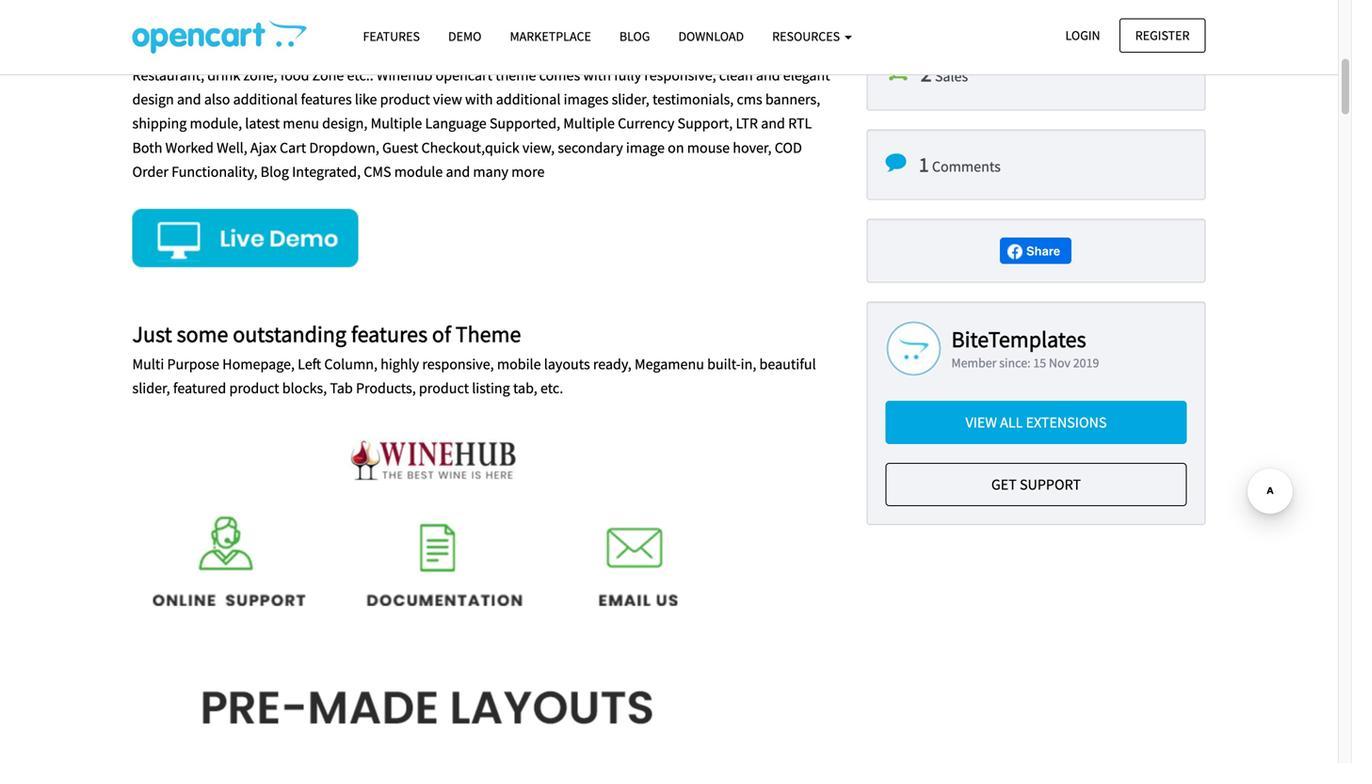 Task type: describe. For each thing, give the bounding box(es) containing it.
features inside just some outstanding features of theme multi purpose homepage, left column, highly responsive, mobile layouts ready, megamenu built-in, beautiful slider, featured product blocks, tab products, product listing tab, etc.
[[351, 320, 428, 349]]

theme inside winehub opencart responsive theme is specially designed for any multipurpose shop like wine shop, club, restaurant, drink zone, food zone etc.. winehub opencart theme comes with fully responsive, clean and elegant design and also additional features like product view with additional images slider, testimonials, cms banners, shipping module, latest menu design, multiple language supported, multiple currency support, ltr and rtl both worked well, ajax cart dropdown, guest checkout,quick view, secondary image on mouse hover, cod order functionality, blog integrated, cms module and many more
[[328, 42, 371, 61]]

opencart
[[191, 42, 250, 61]]

layouts
[[544, 355, 590, 374]]

supported,
[[490, 114, 561, 133]]

ajax
[[250, 138, 277, 157]]

1 horizontal spatial with
[[583, 66, 611, 85]]

bitetemplates image
[[886, 321, 942, 377]]

1
[[919, 151, 929, 177]]

specially
[[387, 42, 442, 61]]

also
[[204, 90, 230, 109]]

blog inside 'link'
[[620, 28, 650, 45]]

any
[[527, 42, 550, 61]]

module,
[[190, 114, 242, 133]]

zone,
[[244, 66, 277, 85]]

member
[[952, 355, 997, 371]]

zone
[[312, 66, 344, 85]]

menu
[[283, 114, 319, 133]]

sales
[[935, 67, 968, 86]]

banners,
[[766, 90, 821, 109]]

clean
[[719, 66, 753, 85]]

view all extensions link
[[886, 401, 1187, 445]]

rtl
[[788, 114, 812, 133]]

tab
[[330, 379, 353, 398]]

ready,
[[593, 355, 632, 374]]

mobile
[[497, 355, 541, 374]]

is
[[374, 42, 384, 61]]

support
[[1020, 476, 1081, 495]]

both
[[132, 138, 162, 157]]

1 comments
[[919, 151, 1001, 177]]

left
[[298, 355, 321, 374]]

ltr
[[736, 114, 758, 133]]

features
[[363, 28, 420, 45]]

responsive
[[253, 42, 325, 61]]

beautiful
[[760, 355, 816, 374]]

get
[[992, 476, 1017, 495]]

design,
[[322, 114, 368, 133]]

listing
[[472, 379, 510, 398]]

resources
[[773, 28, 843, 45]]

bitetemplates
[[952, 325, 1087, 354]]

built-
[[707, 355, 741, 374]]

comment image
[[886, 152, 907, 173]]

latest
[[245, 114, 280, 133]]

shop
[[641, 42, 672, 61]]

bitetemplates member since: 15 nov 2019
[[952, 325, 1100, 371]]

product left listing
[[419, 379, 469, 398]]

homepage,
[[222, 355, 295, 374]]

cart
[[280, 138, 306, 157]]

2 multiple from the left
[[564, 114, 615, 133]]

checkout,quick
[[422, 138, 520, 157]]

guest
[[382, 138, 419, 157]]

in,
[[741, 355, 757, 374]]

login link
[[1050, 18, 1117, 53]]

get support link
[[886, 464, 1187, 507]]

cms
[[737, 90, 763, 109]]

more
[[512, 162, 545, 181]]

just
[[132, 320, 172, 349]]

images
[[564, 90, 609, 109]]

megamenu
[[635, 355, 704, 374]]

register
[[1136, 27, 1190, 44]]

product down homepage,
[[229, 379, 279, 398]]

slider, inside winehub opencart responsive theme is specially designed for any multipurpose shop like wine shop, club, restaurant, drink zone, food zone etc.. winehub opencart theme comes with fully responsive, clean and elegant design and also additional features like product view with additional images slider, testimonials, cms banners, shipping module, latest menu design, multiple language supported, multiple currency support, ltr and rtl both worked well, ajax cart dropdown, guest checkout,quick view, secondary image on mouse hover, cod order functionality, blog integrated, cms module and many more
[[612, 90, 650, 109]]

theme
[[496, 66, 536, 85]]

blog inside winehub opencart responsive theme is specially designed for any multipurpose shop like wine shop, club, restaurant, drink zone, food zone etc.. winehub opencart theme comes with fully responsive, clean and elegant design and also additional features like product view with additional images slider, testimonials, cms banners, shipping module, latest menu design, multiple language supported, multiple currency support, ltr and rtl both worked well, ajax cart dropdown, guest checkout,quick view, secondary image on mouse hover, cod order functionality, blog integrated, cms module and many more
[[261, 162, 289, 181]]

and left also
[[177, 90, 201, 109]]

worked
[[165, 138, 214, 157]]

demo
[[448, 28, 482, 45]]

secondary
[[558, 138, 623, 157]]

some
[[177, 320, 228, 349]]

view
[[433, 90, 462, 109]]

responsive, inside winehub opencart responsive theme is specially designed for any multipurpose shop like wine shop, club, restaurant, drink zone, food zone etc.. winehub opencart theme comes with fully responsive, clean and elegant design and also additional features like product view with additional images slider, testimonials, cms banners, shipping module, latest menu design, multiple language supported, multiple currency support, ltr and rtl both worked well, ajax cart dropdown, guest checkout,quick view, secondary image on mouse hover, cod order functionality, blog integrated, cms module and many more
[[645, 66, 716, 85]]

etc.
[[541, 379, 563, 398]]

fully
[[614, 66, 642, 85]]

view all extensions
[[966, 414, 1107, 432]]

language
[[425, 114, 487, 133]]

multipurpose
[[553, 42, 638, 61]]

of
[[432, 320, 451, 349]]



Task type: vqa. For each thing, say whether or not it's contained in the screenshot.
'apply'
no



Task type: locate. For each thing, give the bounding box(es) containing it.
just some outstanding features of theme multi purpose homepage, left column, highly responsive, mobile layouts ready, megamenu built-in, beautiful slider, featured product blocks, tab products, product listing tab, etc.
[[132, 320, 816, 398]]

blog down the ajax
[[261, 162, 289, 181]]

view,
[[523, 138, 555, 157]]

comes
[[539, 66, 580, 85]]

cms
[[364, 162, 391, 181]]

2 sales
[[921, 59, 968, 88]]

column,
[[324, 355, 378, 374]]

opencart - winehub opencart responsive theme (bar, restaurant, club) image
[[132, 20, 307, 54]]

1 horizontal spatial additional
[[496, 90, 561, 109]]

0 horizontal spatial multiple
[[371, 114, 422, 133]]

slider, down multi at the left of page
[[132, 379, 170, 398]]

functionality,
[[172, 162, 258, 181]]

and down shop,
[[756, 66, 780, 85]]

0 vertical spatial theme
[[328, 42, 371, 61]]

multiple up guest
[[371, 114, 422, 133]]

marketplace
[[510, 28, 591, 45]]

1 horizontal spatial responsive,
[[645, 66, 716, 85]]

image
[[626, 138, 665, 157]]

1 vertical spatial features
[[351, 320, 428, 349]]

product
[[380, 90, 430, 109], [229, 379, 279, 398], [419, 379, 469, 398]]

designed
[[445, 42, 503, 61]]

additional up latest
[[233, 90, 298, 109]]

winehub opencart responsive theme is specially designed for any multipurpose shop like wine shop, club, restaurant, drink zone, food zone etc.. winehub opencart theme comes with fully responsive, clean and elegant design and also additional features like product view with additional images slider, testimonials, cms banners, shipping module, latest menu design, multiple language supported, multiple currency support, ltr and rtl both worked well, ajax cart dropdown, guest checkout,quick view, secondary image on mouse hover, cod order functionality, blog integrated, cms module and many more
[[132, 42, 830, 181]]

blog link
[[605, 20, 664, 53]]

slider, inside just some outstanding features of theme multi purpose homepage, left column, highly responsive, mobile layouts ready, megamenu built-in, beautiful slider, featured product blocks, tab products, product listing tab, etc.
[[132, 379, 170, 398]]

theme up etc..
[[328, 42, 371, 61]]

product left view
[[380, 90, 430, 109]]

design
[[132, 90, 174, 109]]

and
[[756, 66, 780, 85], [177, 90, 201, 109], [761, 114, 785, 133], [446, 162, 470, 181]]

winehub up restaurant,
[[132, 42, 188, 61]]

1 horizontal spatial like
[[675, 42, 697, 61]]

highly
[[381, 355, 419, 374]]

0 vertical spatial slider,
[[612, 90, 650, 109]]

0 horizontal spatial slider,
[[132, 379, 170, 398]]

blog
[[620, 28, 650, 45], [261, 162, 289, 181]]

on
[[668, 138, 684, 157]]

responsive, inside just some outstanding features of theme multi purpose homepage, left column, highly responsive, mobile layouts ready, megamenu built-in, beautiful slider, featured product blocks, tab products, product listing tab, etc.
[[422, 355, 494, 374]]

etc..
[[347, 66, 374, 85]]

0 vertical spatial features
[[301, 90, 352, 109]]

hover,
[[733, 138, 772, 157]]

multiple
[[371, 114, 422, 133], [564, 114, 615, 133]]

login
[[1066, 27, 1101, 44]]

theme up the mobile
[[456, 320, 521, 349]]

theme
[[328, 42, 371, 61], [456, 320, 521, 349]]

elegant
[[783, 66, 830, 85]]

features up highly at the left top of page
[[351, 320, 428, 349]]

1 vertical spatial with
[[465, 90, 493, 109]]

for
[[506, 42, 524, 61]]

currency
[[618, 114, 675, 133]]

1 horizontal spatial slider,
[[612, 90, 650, 109]]

multiple up secondary
[[564, 114, 615, 133]]

0 horizontal spatial responsive,
[[422, 355, 494, 374]]

tab,
[[513, 379, 538, 398]]

nov
[[1049, 355, 1071, 371]]

winehub down specially
[[377, 66, 433, 85]]

with down multipurpose
[[583, 66, 611, 85]]

integrated,
[[292, 162, 361, 181]]

1 horizontal spatial theme
[[456, 320, 521, 349]]

0 horizontal spatial winehub
[[132, 42, 188, 61]]

with down opencart
[[465, 90, 493, 109]]

2 additional from the left
[[496, 90, 561, 109]]

marketplace link
[[496, 20, 605, 53]]

cod
[[775, 138, 802, 157]]

0 horizontal spatial with
[[465, 90, 493, 109]]

2
[[921, 59, 932, 88]]

cart mini image
[[886, 60, 908, 83]]

2019
[[1074, 355, 1100, 371]]

additional
[[233, 90, 298, 109], [496, 90, 561, 109]]

1 vertical spatial slider,
[[132, 379, 170, 398]]

1 horizontal spatial winehub
[[377, 66, 433, 85]]

and right ltr
[[761, 114, 785, 133]]

with
[[583, 66, 611, 85], [465, 90, 493, 109]]

0 horizontal spatial blog
[[261, 162, 289, 181]]

0 vertical spatial blog
[[620, 28, 650, 45]]

1 vertical spatial blog
[[261, 162, 289, 181]]

0 vertical spatial like
[[675, 42, 697, 61]]

resources link
[[758, 20, 866, 53]]

view
[[966, 414, 997, 432]]

blog up "fully"
[[620, 28, 650, 45]]

slider,
[[612, 90, 650, 109], [132, 379, 170, 398]]

1 horizontal spatial blog
[[620, 28, 650, 45]]

many
[[473, 162, 509, 181]]

responsive, up testimonials,
[[645, 66, 716, 85]]

comments
[[932, 157, 1001, 176]]

1 horizontal spatial multiple
[[564, 114, 615, 133]]

mouse
[[687, 138, 730, 157]]

1 additional from the left
[[233, 90, 298, 109]]

1 vertical spatial responsive,
[[422, 355, 494, 374]]

1 vertical spatial theme
[[456, 320, 521, 349]]

food
[[280, 66, 309, 85]]

features down zone in the left of the page
[[301, 90, 352, 109]]

purpose
[[167, 355, 219, 374]]

responsive, down of
[[422, 355, 494, 374]]

theme inside just some outstanding features of theme multi purpose homepage, left column, highly responsive, mobile layouts ready, megamenu built-in, beautiful slider, featured product blocks, tab products, product listing tab, etc.
[[456, 320, 521, 349]]

like
[[675, 42, 697, 61], [355, 90, 377, 109]]

outstanding
[[233, 320, 347, 349]]

restaurant,
[[132, 66, 204, 85]]

featured
[[173, 379, 226, 398]]

like left wine
[[675, 42, 697, 61]]

shop,
[[734, 42, 768, 61]]

0 vertical spatial with
[[583, 66, 611, 85]]

features inside winehub opencart responsive theme is specially designed for any multipurpose shop like wine shop, club, restaurant, drink zone, food zone etc.. winehub opencart theme comes with fully responsive, clean and elegant design and also additional features like product view with additional images slider, testimonials, cms banners, shipping module, latest menu design, multiple language supported, multiple currency support, ltr and rtl both worked well, ajax cart dropdown, guest checkout,quick view, secondary image on mouse hover, cod order functionality, blog integrated, cms module and many more
[[301, 90, 352, 109]]

product inside winehub opencart responsive theme is specially designed for any multipurpose shop like wine shop, club, restaurant, drink zone, food zone etc.. winehub opencart theme comes with fully responsive, clean and elegant design and also additional features like product view with additional images slider, testimonials, cms banners, shipping module, latest menu design, multiple language supported, multiple currency support, ltr and rtl both worked well, ajax cart dropdown, guest checkout,quick view, secondary image on mouse hover, cod order functionality, blog integrated, cms module and many more
[[380, 90, 430, 109]]

like down etc..
[[355, 90, 377, 109]]

1 vertical spatial winehub
[[377, 66, 433, 85]]

multi
[[132, 355, 164, 374]]

extensions
[[1026, 414, 1107, 432]]

slider, down "fully"
[[612, 90, 650, 109]]

0 horizontal spatial additional
[[233, 90, 298, 109]]

1 vertical spatial like
[[355, 90, 377, 109]]

0 horizontal spatial theme
[[328, 42, 371, 61]]

blocks,
[[282, 379, 327, 398]]

additional up supported,
[[496, 90, 561, 109]]

and down checkout,quick on the left
[[446, 162, 470, 181]]

module
[[394, 162, 443, 181]]

drink
[[207, 66, 241, 85]]

1 multiple from the left
[[371, 114, 422, 133]]

well,
[[217, 138, 247, 157]]

support,
[[678, 114, 733, 133]]

0 horizontal spatial like
[[355, 90, 377, 109]]

opencart
[[436, 66, 493, 85]]

order
[[132, 162, 168, 181]]

0 vertical spatial winehub
[[132, 42, 188, 61]]

features link
[[349, 20, 434, 53]]

0 vertical spatial responsive,
[[645, 66, 716, 85]]

download link
[[664, 20, 758, 53]]

since:
[[1000, 355, 1031, 371]]

demo link
[[434, 20, 496, 53]]



